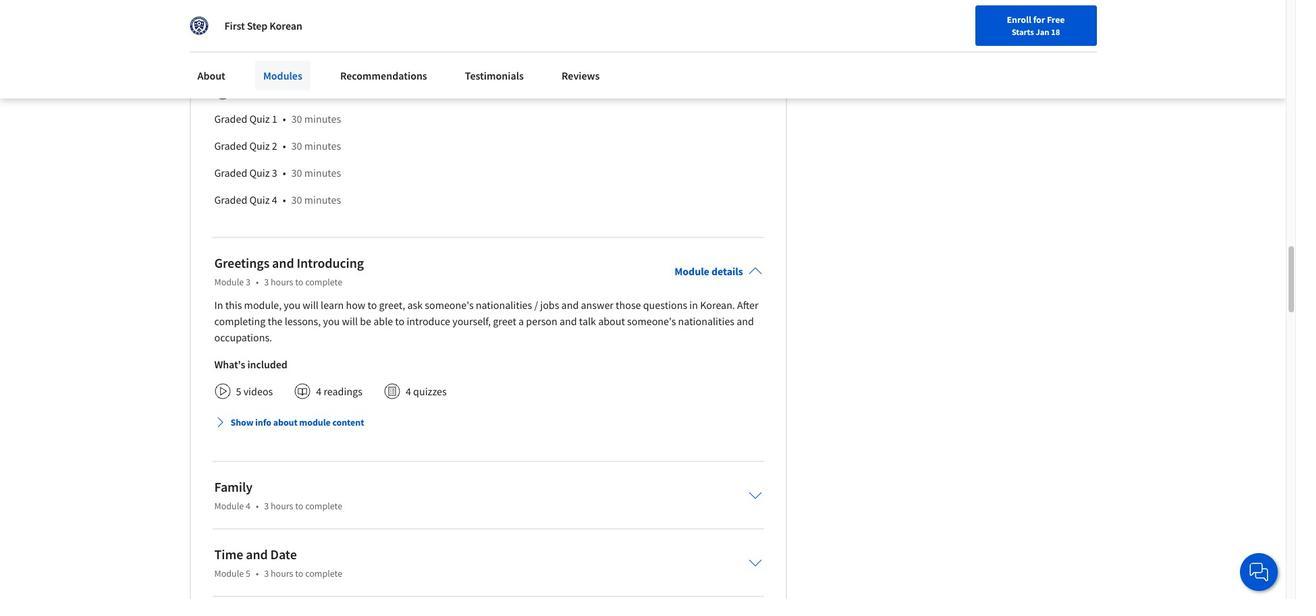 Task type: describe. For each thing, give the bounding box(es) containing it.
quiz for 3
[[250, 166, 270, 179]]

find
[[912, 16, 929, 28]]

answer
[[581, 298, 614, 312]]

/
[[535, 298, 538, 312]]

graded quiz 2 • 30 minutes
[[214, 139, 341, 152]]

3 inside time and date module 5 • 3 hours to complete
[[264, 568, 269, 580]]

a
[[519, 315, 524, 328]]

1
[[272, 112, 277, 125]]

minutes down graded quiz 2 • 30 minutes
[[304, 166, 341, 179]]

4 left readings at the bottom left of the page
[[316, 385, 322, 398]]

hide info about module content region
[[214, 0, 762, 219]]

minutes right 2
[[304, 139, 341, 152]]

included
[[248, 358, 287, 371]]

modules
[[263, 69, 303, 82]]

readings
[[324, 385, 363, 398]]

module inside greetings and introducing module 3 • 3 hours to complete
[[214, 276, 244, 288]]

for
[[1034, 14, 1046, 26]]

graded quiz 1 • 30 minutes
[[214, 112, 341, 125]]

time and date module 5 • 3 hours to complete
[[214, 546, 343, 580]]

new
[[951, 16, 969, 28]]

able
[[374, 315, 393, 328]]

module inside time and date module 5 • 3 hours to complete
[[214, 568, 244, 580]]

recommendations link
[[332, 61, 436, 91]]

and right jobs
[[562, 298, 579, 312]]

introduce
[[407, 315, 451, 328]]

first
[[225, 19, 245, 32]]

quiz for 2
[[250, 139, 270, 152]]

family module 4 • 3 hours to complete
[[214, 479, 343, 512]]

• inside family module 4 • 3 hours to complete
[[256, 500, 259, 512]]

3 inside hide info about module content region
[[272, 166, 277, 179]]

2 lecture from the top
[[214, 47, 248, 61]]

• total 120 minutes
[[283, 85, 373, 98]]

minutes down graded quiz 3 • 30 minutes
[[304, 193, 341, 207]]

greetings
[[214, 254, 270, 271]]

show info about module content
[[231, 417, 364, 429]]

date
[[271, 546, 297, 563]]

free
[[1048, 14, 1066, 26]]

find your new career link
[[905, 14, 1003, 30]]

about
[[198, 69, 226, 82]]

0 horizontal spatial nationalities
[[476, 298, 532, 312]]

recommendations
[[340, 69, 427, 82]]

2 lecture notes • 10 minutes from the top
[[214, 47, 340, 61]]

yourself,
[[453, 315, 491, 328]]

info
[[255, 417, 272, 429]]

family
[[214, 479, 253, 496]]

show
[[231, 417, 254, 429]]

find your new career
[[912, 16, 997, 28]]

module
[[299, 417, 331, 429]]

korean.
[[701, 298, 736, 312]]

quiz for 1
[[250, 112, 270, 125]]

0 vertical spatial you
[[284, 298, 301, 312]]

hours for date
[[271, 568, 293, 580]]

module details
[[675, 265, 744, 278]]

english
[[1028, 15, 1060, 29]]

ask
[[408, 298, 423, 312]]

in
[[214, 298, 223, 312]]

4 readings
[[316, 385, 363, 398]]

complete for date
[[305, 568, 343, 580]]

18
[[1052, 26, 1061, 37]]

module inside family module 4 • 3 hours to complete
[[214, 500, 244, 512]]

1 horizontal spatial 4 quizzes
[[406, 385, 447, 398]]

starts
[[1012, 26, 1035, 37]]

30 for 3
[[292, 166, 302, 179]]

the
[[268, 315, 283, 328]]

how
[[346, 298, 366, 312]]

talk
[[579, 315, 596, 328]]

complete inside family module 4 • 3 hours to complete
[[305, 500, 343, 512]]

1 horizontal spatial nationalities
[[679, 315, 735, 328]]

hours inside family module 4 • 3 hours to complete
[[271, 500, 293, 512]]

module,
[[244, 298, 282, 312]]

in this module, you will learn how to greet, ask someone's nationalities / jobs and answer those questions in korean. after completing the lessons, you will be able to introduce yourself, greet a person and talk about someone's nationalities and occupations.
[[214, 298, 759, 344]]

career
[[971, 16, 997, 28]]

questions
[[644, 298, 688, 312]]

reviews link
[[554, 61, 608, 91]]

quizzes inside hide info about module content region
[[244, 85, 278, 98]]

details
[[712, 265, 744, 278]]

5 videos
[[236, 385, 273, 398]]

and inside greetings and introducing module 3 • 3 hours to complete
[[272, 254, 294, 271]]

to inside greetings and introducing module 3 • 3 hours to complete
[[295, 276, 304, 288]]

1 lecture from the top
[[214, 20, 248, 34]]

1 notes from the top
[[250, 20, 277, 34]]

4 inside family module 4 • 3 hours to complete
[[246, 500, 251, 512]]

greetings and introducing module 3 • 3 hours to complete
[[214, 254, 364, 288]]

1 horizontal spatial someone's
[[628, 315, 676, 328]]

testimonials
[[465, 69, 524, 82]]

minutes right 120 on the left
[[335, 85, 373, 98]]

4 quizzes inside hide info about module content region
[[236, 85, 278, 98]]

completing
[[214, 315, 266, 328]]

minutes right the korean
[[304, 20, 340, 34]]



Task type: locate. For each thing, give the bounding box(es) containing it.
lecture down first
[[214, 47, 248, 61]]

hours
[[271, 276, 293, 288], [271, 500, 293, 512], [271, 568, 293, 580]]

those
[[616, 298, 641, 312]]

graded for graded quiz 3
[[214, 166, 247, 179]]

10 up modules on the top left
[[291, 47, 301, 61]]

1 horizontal spatial about
[[599, 315, 625, 328]]

and right greetings
[[272, 254, 294, 271]]

• inside greetings and introducing module 3 • 3 hours to complete
[[256, 276, 259, 288]]

quizzes
[[244, 85, 278, 98], [413, 385, 447, 398]]

0 horizontal spatial quizzes
[[244, 85, 278, 98]]

1 horizontal spatial you
[[323, 315, 340, 328]]

reviews
[[562, 69, 600, 82]]

modules link
[[255, 61, 311, 91]]

1 vertical spatial lecture notes • 10 minutes
[[214, 47, 340, 61]]

about right info
[[273, 417, 298, 429]]

1 vertical spatial someone's
[[628, 315, 676, 328]]

graded quiz 4 • 30 minutes
[[214, 193, 341, 207]]

about inside dropdown button
[[273, 417, 298, 429]]

be
[[360, 315, 372, 328]]

1 horizontal spatial will
[[342, 315, 358, 328]]

1 graded from the top
[[214, 112, 247, 125]]

and left date
[[246, 546, 268, 563]]

None search field
[[193, 8, 517, 35]]

about inside in this module, you will learn how to greet, ask someone's nationalities / jobs and answer those questions in korean. after completing the lessons, you will be able to introduce yourself, greet a person and talk about someone's nationalities and occupations.
[[599, 315, 625, 328]]

0 horizontal spatial you
[[284, 298, 301, 312]]

and inside time and date module 5 • 3 hours to complete
[[246, 546, 268, 563]]

0 vertical spatial 10
[[291, 20, 301, 34]]

0 vertical spatial someone's
[[425, 298, 474, 312]]

0 vertical spatial will
[[303, 298, 319, 312]]

enroll
[[1007, 14, 1032, 26]]

minutes
[[304, 20, 340, 34], [304, 47, 340, 61], [335, 85, 373, 98], [304, 112, 341, 125], [304, 139, 341, 152], [304, 166, 341, 179], [304, 193, 341, 207]]

to up date
[[295, 500, 304, 512]]

notes down first step korean
[[250, 47, 277, 61]]

3 complete from the top
[[305, 568, 343, 580]]

this
[[225, 298, 242, 312]]

0 horizontal spatial 4 quizzes
[[236, 85, 278, 98]]

graded down graded quiz 2 • 30 minutes
[[214, 166, 247, 179]]

1 30 from the top
[[292, 112, 302, 125]]

30
[[292, 112, 302, 125], [292, 139, 302, 152], [292, 166, 302, 179], [292, 193, 302, 207]]

4 right the about link
[[236, 85, 242, 98]]

0 horizontal spatial 5
[[236, 385, 241, 398]]

your
[[931, 16, 949, 28]]

• inside time and date module 5 • 3 hours to complete
[[256, 568, 259, 580]]

4 30 from the top
[[292, 193, 302, 207]]

greet
[[493, 315, 517, 328]]

content
[[333, 417, 364, 429]]

will left be
[[342, 315, 358, 328]]

minutes up 120 on the left
[[304, 47, 340, 61]]

1 quiz from the top
[[250, 112, 270, 125]]

1 horizontal spatial 5
[[246, 568, 251, 580]]

2 vertical spatial hours
[[271, 568, 293, 580]]

2 complete from the top
[[305, 500, 343, 512]]

4 quiz from the top
[[250, 193, 270, 207]]

1 vertical spatial 10
[[291, 47, 301, 61]]

graded left 2
[[214, 139, 247, 152]]

quiz left 1
[[250, 112, 270, 125]]

1 lecture notes • 10 minutes from the top
[[214, 20, 340, 34]]

0 vertical spatial quizzes
[[244, 85, 278, 98]]

to inside time and date module 5 • 3 hours to complete
[[295, 568, 304, 580]]

lecture right the yonsei university image
[[214, 20, 248, 34]]

1 vertical spatial lecture
[[214, 47, 248, 61]]

you down learn
[[323, 315, 340, 328]]

3
[[272, 166, 277, 179], [246, 276, 251, 288], [264, 276, 269, 288], [264, 500, 269, 512], [264, 568, 269, 580]]

jobs
[[541, 298, 560, 312]]

lecture
[[214, 20, 248, 34], [214, 47, 248, 61]]

10
[[291, 20, 301, 34], [291, 47, 301, 61]]

lecture notes • 10 minutes
[[214, 20, 340, 34], [214, 47, 340, 61]]

complete inside greetings and introducing module 3 • 3 hours to complete
[[305, 276, 343, 288]]

about down answer
[[599, 315, 625, 328]]

first step korean
[[225, 19, 302, 32]]

0 vertical spatial hours
[[271, 276, 293, 288]]

graded for graded quiz 1
[[214, 112, 247, 125]]

2 vertical spatial complete
[[305, 568, 343, 580]]

lecture notes • 10 minutes up modules on the top left
[[214, 47, 340, 61]]

complete inside time and date module 5 • 3 hours to complete
[[305, 568, 343, 580]]

4 down graded quiz 3 • 30 minutes
[[272, 193, 277, 207]]

complete
[[305, 276, 343, 288], [305, 500, 343, 512], [305, 568, 343, 580]]

1 vertical spatial quizzes
[[413, 385, 447, 398]]

30 down graded quiz 2 • 30 minutes
[[292, 166, 302, 179]]

hours inside greetings and introducing module 3 • 3 hours to complete
[[271, 276, 293, 288]]

hours for introducing
[[271, 276, 293, 288]]

1 vertical spatial 5
[[246, 568, 251, 580]]

3 quiz from the top
[[250, 166, 270, 179]]

3 30 from the top
[[292, 166, 302, 179]]

quiz
[[250, 112, 270, 125], [250, 139, 270, 152], [250, 166, 270, 179], [250, 193, 270, 207]]

0 vertical spatial lecture notes • 10 minutes
[[214, 20, 340, 34]]

30 right 1
[[292, 112, 302, 125]]

graded left 1
[[214, 112, 247, 125]]

hours inside time and date module 5 • 3 hours to complete
[[271, 568, 293, 580]]

0 horizontal spatial about
[[273, 417, 298, 429]]

to right how
[[368, 298, 377, 312]]

2 hours from the top
[[271, 500, 293, 512]]

0 horizontal spatial will
[[303, 298, 319, 312]]

1 vertical spatial notes
[[250, 47, 277, 61]]

hours down date
[[271, 568, 293, 580]]

4
[[236, 85, 242, 98], [272, 193, 277, 207], [316, 385, 322, 398], [406, 385, 411, 398], [246, 500, 251, 512]]

30 for 4
[[292, 193, 302, 207]]

4 graded from the top
[[214, 193, 247, 207]]

someone's down questions
[[628, 315, 676, 328]]

notes right first
[[250, 20, 277, 34]]

120
[[317, 85, 333, 98]]

hours up date
[[271, 500, 293, 512]]

and
[[272, 254, 294, 271], [562, 298, 579, 312], [560, 315, 577, 328], [737, 315, 754, 328], [246, 546, 268, 563]]

graded down graded quiz 3 • 30 minutes
[[214, 193, 247, 207]]

0 vertical spatial notes
[[250, 20, 277, 34]]

1 hours from the top
[[271, 276, 293, 288]]

2
[[272, 139, 277, 152]]

2 graded from the top
[[214, 139, 247, 152]]

1 10 from the top
[[291, 20, 301, 34]]

0 vertical spatial complete
[[305, 276, 343, 288]]

what's included
[[214, 358, 287, 371]]

graded quiz 3 • 30 minutes
[[214, 166, 341, 179]]

1 vertical spatial hours
[[271, 500, 293, 512]]

1 vertical spatial about
[[273, 417, 298, 429]]

quiz for 4
[[250, 193, 270, 207]]

module up in
[[675, 265, 710, 278]]

and down after
[[737, 315, 754, 328]]

2 notes from the top
[[250, 47, 277, 61]]

yonsei university image
[[189, 16, 208, 35]]

what's
[[214, 358, 245, 371]]

chat with us image
[[1249, 562, 1271, 584]]

3 graded from the top
[[214, 166, 247, 179]]

step
[[247, 19, 268, 32]]

nationalities up greet
[[476, 298, 532, 312]]

about
[[599, 315, 625, 328], [273, 417, 298, 429]]

30 for 1
[[292, 112, 302, 125]]

4 down family
[[246, 500, 251, 512]]

quiz down graded quiz 2 • 30 minutes
[[250, 166, 270, 179]]

graded for graded quiz 2
[[214, 139, 247, 152]]

module down time
[[214, 568, 244, 580]]

graded
[[214, 112, 247, 125], [214, 139, 247, 152], [214, 166, 247, 179], [214, 193, 247, 207]]

minutes down 120 on the left
[[304, 112, 341, 125]]

1 vertical spatial complete
[[305, 500, 343, 512]]

1 vertical spatial will
[[342, 315, 358, 328]]

you
[[284, 298, 301, 312], [323, 315, 340, 328]]

nationalities
[[476, 298, 532, 312], [679, 315, 735, 328]]

time
[[214, 546, 243, 563]]

0 vertical spatial lecture
[[214, 20, 248, 34]]

testimonials link
[[457, 61, 532, 91]]

jan
[[1036, 26, 1050, 37]]

3 inside family module 4 • 3 hours to complete
[[264, 500, 269, 512]]

0 vertical spatial nationalities
[[476, 298, 532, 312]]

videos
[[244, 385, 273, 398]]

and left talk
[[560, 315, 577, 328]]

to inside family module 4 • 3 hours to complete
[[295, 500, 304, 512]]

1 horizontal spatial quizzes
[[413, 385, 447, 398]]

30 down graded quiz 3 • 30 minutes
[[292, 193, 302, 207]]

person
[[526, 315, 558, 328]]

module down greetings
[[214, 276, 244, 288]]

1 vertical spatial nationalities
[[679, 315, 735, 328]]

to right able
[[395, 315, 405, 328]]

after
[[738, 298, 759, 312]]

1 complete from the top
[[305, 276, 343, 288]]

you up lessons, on the bottom left of the page
[[284, 298, 301, 312]]

0 vertical spatial about
[[599, 315, 625, 328]]

5 inside time and date module 5 • 3 hours to complete
[[246, 568, 251, 580]]

lecture notes • 10 minutes up modules link
[[214, 20, 340, 34]]

will up lessons, on the bottom left of the page
[[303, 298, 319, 312]]

someone's up introduce at the left of the page
[[425, 298, 474, 312]]

complete for introducing
[[305, 276, 343, 288]]

10 right step
[[291, 20, 301, 34]]

will
[[303, 298, 319, 312], [342, 315, 358, 328]]

4 right readings at the bottom left of the page
[[406, 385, 411, 398]]

•
[[282, 20, 285, 34], [282, 47, 285, 61], [283, 85, 287, 98], [283, 112, 286, 125], [283, 139, 286, 152], [283, 166, 286, 179], [283, 193, 286, 207], [256, 276, 259, 288], [256, 500, 259, 512], [256, 568, 259, 580]]

about link
[[189, 61, 234, 91]]

1 vertical spatial you
[[323, 315, 340, 328]]

lessons,
[[285, 315, 321, 328]]

quiz left 2
[[250, 139, 270, 152]]

to down introducing
[[295, 276, 304, 288]]

graded for graded quiz 4
[[214, 193, 247, 207]]

1 vertical spatial 4 quizzes
[[406, 385, 447, 398]]

30 right 2
[[292, 139, 302, 152]]

enroll for free starts jan 18
[[1007, 14, 1066, 37]]

2 10 from the top
[[291, 47, 301, 61]]

quiz down graded quiz 3 • 30 minutes
[[250, 193, 270, 207]]

0 vertical spatial 5
[[236, 385, 241, 398]]

2 quiz from the top
[[250, 139, 270, 152]]

4 quizzes
[[236, 85, 278, 98], [406, 385, 447, 398]]

korean
[[270, 19, 302, 32]]

notes
[[250, 20, 277, 34], [250, 47, 277, 61]]

hours up module,
[[271, 276, 293, 288]]

total
[[292, 85, 315, 98]]

0 vertical spatial 4 quizzes
[[236, 85, 278, 98]]

show info about module content button
[[209, 410, 370, 435]]

module down family
[[214, 500, 244, 512]]

introducing
[[297, 254, 364, 271]]

2 30 from the top
[[292, 139, 302, 152]]

learn
[[321, 298, 344, 312]]

occupations.
[[214, 331, 272, 344]]

nationalities down korean.
[[679, 315, 735, 328]]

to down date
[[295, 568, 304, 580]]

30 for 2
[[292, 139, 302, 152]]

0 horizontal spatial someone's
[[425, 298, 474, 312]]

3 hours from the top
[[271, 568, 293, 580]]

english button
[[1003, 0, 1085, 44]]

in
[[690, 298, 698, 312]]

greet,
[[379, 298, 405, 312]]



Task type: vqa. For each thing, say whether or not it's contained in the screenshot.
the bottommost fun
no



